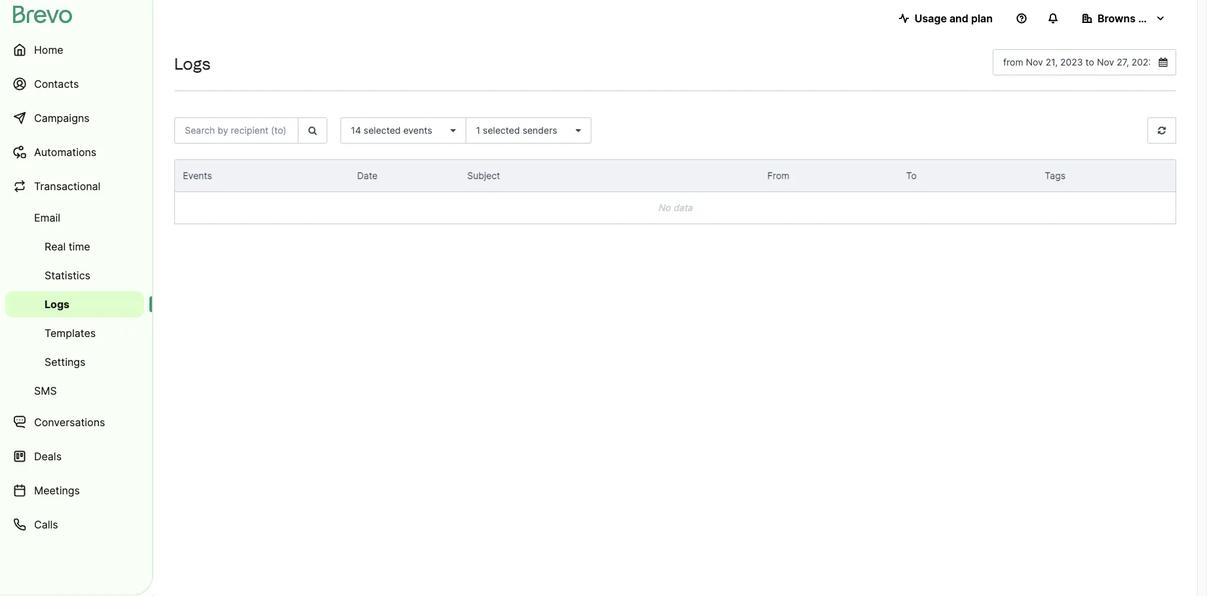 Task type: vqa. For each thing, say whether or not it's contained in the screenshot.
Clicked
no



Task type: describe. For each thing, give the bounding box(es) containing it.
14
[[351, 125, 361, 136]]

settings
[[45, 355, 86, 368]]

logs link
[[5, 291, 144, 317]]

to
[[907, 170, 917, 181]]

subject
[[468, 170, 500, 181]]

browns
[[1098, 12, 1136, 25]]

campaigns
[[34, 111, 90, 124]]

sms link
[[5, 378, 144, 404]]

templates
[[45, 327, 96, 339]]

statistics link
[[5, 262, 144, 289]]

1
[[476, 125, 481, 136]]

date
[[357, 170, 378, 181]]

caret down image
[[571, 126, 581, 135]]

tags
[[1046, 170, 1066, 181]]

no data
[[659, 202, 693, 213]]

contacts
[[34, 77, 79, 90]]

browns enterprise
[[1098, 12, 1192, 25]]

campaigns link
[[5, 102, 144, 134]]

14 selected events button
[[341, 117, 467, 144]]

conversations
[[34, 416, 105, 429]]

selected for 1
[[483, 125, 520, 136]]

14 selected events
[[351, 125, 432, 136]]

usage
[[915, 12, 948, 25]]

home link
[[5, 34, 144, 66]]

contacts link
[[5, 68, 144, 100]]

home
[[34, 43, 63, 56]]

1 selected senders
[[476, 125, 558, 136]]

and
[[950, 12, 969, 25]]

enterprise
[[1139, 12, 1192, 25]]



Task type: locate. For each thing, give the bounding box(es) containing it.
logs
[[174, 54, 211, 73], [45, 298, 70, 311]]

calls
[[34, 518, 58, 531]]

real time link
[[5, 233, 144, 260]]

settings link
[[5, 349, 144, 375]]

transactional
[[34, 180, 101, 192]]

1 selected senders button
[[466, 117, 592, 144]]

0 horizontal spatial selected
[[364, 125, 401, 136]]

Search by recipient (to) search field
[[174, 117, 299, 144]]

selected
[[364, 125, 401, 136], [483, 125, 520, 136]]

meetings
[[34, 484, 80, 497]]

2 selected from the left
[[483, 125, 520, 136]]

data
[[674, 202, 693, 213]]

email link
[[5, 205, 144, 231]]

plan
[[972, 12, 994, 25]]

None text field
[[994, 49, 1177, 75]]

automations
[[34, 146, 97, 158]]

calls link
[[5, 509, 144, 540]]

real time
[[45, 240, 90, 253]]

deals link
[[5, 441, 144, 472]]

events
[[183, 170, 212, 181]]

meetings link
[[5, 475, 144, 506]]

transactional link
[[5, 171, 144, 202]]

0 vertical spatial logs
[[174, 54, 211, 73]]

selected for 14
[[364, 125, 401, 136]]

no
[[659, 202, 671, 213]]

caret down image
[[446, 126, 456, 135]]

usage and plan
[[915, 12, 994, 25]]

deals
[[34, 450, 62, 463]]

real
[[45, 240, 66, 253]]

browns enterprise button
[[1072, 5, 1192, 31]]

sms
[[34, 384, 57, 397]]

1 horizontal spatial selected
[[483, 125, 520, 136]]

automations link
[[5, 136, 144, 168]]

templates link
[[5, 320, 144, 346]]

0 horizontal spatial logs
[[45, 298, 70, 311]]

email
[[34, 211, 60, 224]]

senders
[[523, 125, 558, 136]]

events
[[404, 125, 432, 136]]

selected right 14 at the left top
[[364, 125, 401, 136]]

from
[[768, 170, 790, 181]]

usage and plan button
[[889, 5, 1004, 31]]

selected right 1 at the left
[[483, 125, 520, 136]]

1 horizontal spatial logs
[[174, 54, 211, 73]]

time
[[69, 240, 90, 253]]

1 selected from the left
[[364, 125, 401, 136]]

1 vertical spatial logs
[[45, 298, 70, 311]]

statistics
[[45, 269, 90, 282]]

conversations link
[[5, 407, 144, 438]]



